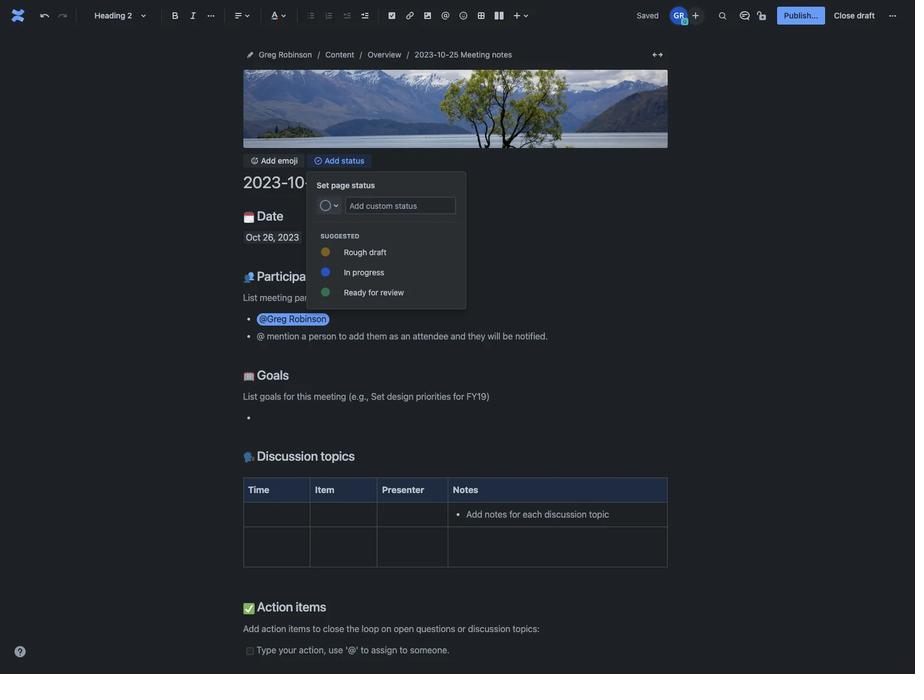 Task type: locate. For each thing, give the bounding box(es) containing it.
items
[[296, 600, 326, 615]]

add right add emoji icon
[[261, 156, 276, 166]]

indent tab image
[[358, 9, 371, 22]]

set page status
[[317, 180, 375, 190]]

1 horizontal spatial add
[[325, 156, 340, 166]]

greg robinson image
[[670, 7, 688, 25]]

rough draft
[[344, 247, 387, 257]]

0 horizontal spatial draft
[[369, 247, 387, 257]]

2023-
[[415, 50, 437, 59]]

robinson
[[279, 50, 312, 59], [289, 314, 326, 324]]

participants
[[254, 269, 323, 284]]

1 vertical spatial draft
[[369, 247, 387, 257]]

0 horizontal spatial add
[[261, 156, 276, 166]]

robinson inside main content area, start typing to enter text. text field
[[289, 314, 326, 324]]

rough
[[344, 247, 367, 257]]

1 horizontal spatial draft
[[857, 11, 875, 20]]

@greg robinson
[[259, 314, 326, 324]]

suggested
[[321, 232, 360, 240]]

suggested element containing suggested
[[321, 232, 466, 240]]

Add custom status field
[[346, 198, 455, 213]]

status right page at the top left of page
[[352, 180, 375, 190]]

:goal: image
[[243, 371, 254, 382]]

overview
[[368, 50, 401, 59]]

make page full-width image
[[651, 48, 664, 61]]

undo ⌘z image
[[38, 9, 51, 22]]

2 add from the left
[[325, 156, 340, 166]]

add up page at the top left of page
[[325, 156, 340, 166]]

layouts image
[[493, 9, 506, 22]]

1 vertical spatial suggested element
[[307, 242, 466, 302]]

26,
[[263, 233, 276, 243]]

add inside popup button
[[261, 156, 276, 166]]

ready for review button
[[307, 282, 466, 302]]

emoji image
[[457, 9, 470, 22]]

robinson right greg
[[279, 50, 312, 59]]

status up set page status
[[342, 156, 365, 166]]

confluence image
[[9, 7, 27, 25], [9, 7, 27, 25]]

date
[[254, 208, 283, 223]]

add image, video, or file image
[[421, 9, 435, 22]]

add emoji button
[[243, 154, 305, 168]]

for
[[369, 287, 379, 297]]

1 vertical spatial robinson
[[289, 314, 326, 324]]

in
[[344, 267, 351, 277]]

0 vertical spatial robinson
[[279, 50, 312, 59]]

robinson right @greg
[[289, 314, 326, 324]]

move this page image
[[245, 50, 254, 59]]

:goal: image
[[243, 371, 254, 382]]

add status button
[[307, 154, 371, 168]]

:busts_in_silhouette: image
[[243, 272, 254, 283], [243, 272, 254, 283]]

update header image button
[[415, 95, 496, 123]]

table image
[[475, 9, 488, 22]]

1 add from the left
[[261, 156, 276, 166]]

publish... button
[[778, 7, 825, 25]]

0 vertical spatial draft
[[857, 11, 875, 20]]

suggested element
[[321, 232, 466, 240], [307, 242, 466, 302]]

emoji
[[278, 156, 298, 166]]

bold ⌘b image
[[169, 9, 182, 22]]

add emoji image
[[250, 157, 259, 166]]

draft inside 'button'
[[369, 247, 387, 257]]

heading 2 button
[[81, 3, 157, 28]]

oct 26, 2023
[[246, 233, 299, 243]]

topics
[[321, 449, 355, 464]]

notes
[[453, 485, 478, 495]]

draft up in progress button
[[369, 247, 387, 257]]

update header image
[[418, 113, 493, 122]]

more image
[[886, 9, 900, 22]]

:white_check_mark: image
[[243, 603, 254, 614], [243, 603, 254, 614]]

draft inside button
[[857, 11, 875, 20]]

item
[[315, 485, 335, 495]]

0 vertical spatial status
[[342, 156, 365, 166]]

no restrictions image
[[756, 9, 770, 22]]

in progress button
[[307, 262, 466, 282]]

close draft button
[[828, 7, 882, 25]]

add for add status
[[325, 156, 340, 166]]

add
[[261, 156, 276, 166], [325, 156, 340, 166]]

0 vertical spatial suggested element
[[321, 232, 466, 240]]

add inside dropdown button
[[325, 156, 340, 166]]

status
[[342, 156, 365, 166], [352, 180, 375, 190]]

draft for close draft
[[857, 11, 875, 20]]

:calendar_spiral: image
[[243, 212, 254, 223]]

draft
[[857, 11, 875, 20], [369, 247, 387, 257]]

:speaking_head: image
[[243, 452, 254, 463], [243, 452, 254, 463]]

2023
[[278, 233, 299, 243]]

bullet list ⌘⇧8 image
[[304, 9, 318, 22]]

notes
[[492, 50, 512, 59]]

link image
[[403, 9, 417, 22]]

draft right close
[[857, 11, 875, 20]]

greg robinson link
[[259, 48, 312, 61]]



Task type: vqa. For each thing, say whether or not it's contained in the screenshot.
header
yes



Task type: describe. For each thing, give the bounding box(es) containing it.
publish...
[[784, 11, 819, 20]]

greg robinson
[[259, 50, 312, 59]]

add status
[[325, 156, 365, 166]]

1 vertical spatial status
[[352, 180, 375, 190]]

2023-10-25 meeting notes
[[415, 50, 512, 59]]

2023-10-25 meeting notes link
[[415, 48, 512, 61]]

action item image
[[385, 9, 399, 22]]

discussion topics
[[254, 449, 355, 464]]

italic ⌘i image
[[187, 9, 200, 22]]

mention image
[[439, 9, 452, 22]]

update
[[418, 113, 444, 122]]

add for add emoji
[[261, 156, 276, 166]]

ready
[[344, 287, 366, 297]]

review
[[381, 287, 404, 297]]

Main content area, start typing to enter text. text field
[[237, 208, 674, 674]]

numbered list ⌘⇧7 image
[[322, 9, 336, 22]]

overview link
[[368, 48, 401, 61]]

status inside dropdown button
[[342, 156, 365, 166]]

:calendar_spiral: image
[[243, 212, 254, 223]]

rough draft button
[[307, 242, 466, 262]]

help image
[[13, 645, 27, 659]]

heading
[[95, 11, 125, 20]]

action items
[[254, 600, 326, 615]]

oct
[[246, 233, 261, 243]]

page
[[331, 180, 350, 190]]

ready for review
[[344, 287, 404, 297]]

outdent ⇧tab image
[[340, 9, 354, 22]]

robinson for greg robinson
[[279, 50, 312, 59]]

align left image
[[232, 9, 245, 22]]

close
[[834, 11, 855, 20]]

comment icon image
[[739, 9, 752, 22]]

redo ⌘⇧z image
[[56, 9, 69, 22]]

heading 2
[[95, 11, 132, 20]]

close draft
[[834, 11, 875, 20]]

action
[[257, 600, 293, 615]]

set
[[317, 180, 329, 190]]

presenter
[[382, 485, 424, 495]]

goals
[[254, 367, 289, 382]]

in progress
[[344, 267, 384, 277]]

header
[[446, 113, 470, 122]]

content
[[326, 50, 354, 59]]

saved
[[637, 11, 659, 20]]

find and replace image
[[716, 9, 730, 22]]

2
[[127, 11, 132, 20]]

image
[[472, 113, 493, 122]]

greg
[[259, 50, 276, 59]]

robinson for @greg robinson
[[289, 314, 326, 324]]

draft for rough draft
[[369, 247, 387, 257]]

10-
[[437, 50, 449, 59]]

add emoji
[[261, 156, 298, 166]]

content link
[[326, 48, 354, 61]]

discussion
[[257, 449, 318, 464]]

time
[[248, 485, 269, 495]]

suggested element containing rough draft
[[307, 242, 466, 302]]

meeting
[[461, 50, 490, 59]]

25
[[449, 50, 459, 59]]

Give this page a title text field
[[243, 173, 668, 192]]

more formatting image
[[204, 9, 218, 22]]

invite to edit image
[[689, 9, 703, 22]]

progress
[[353, 267, 384, 277]]

@greg
[[259, 314, 287, 324]]



